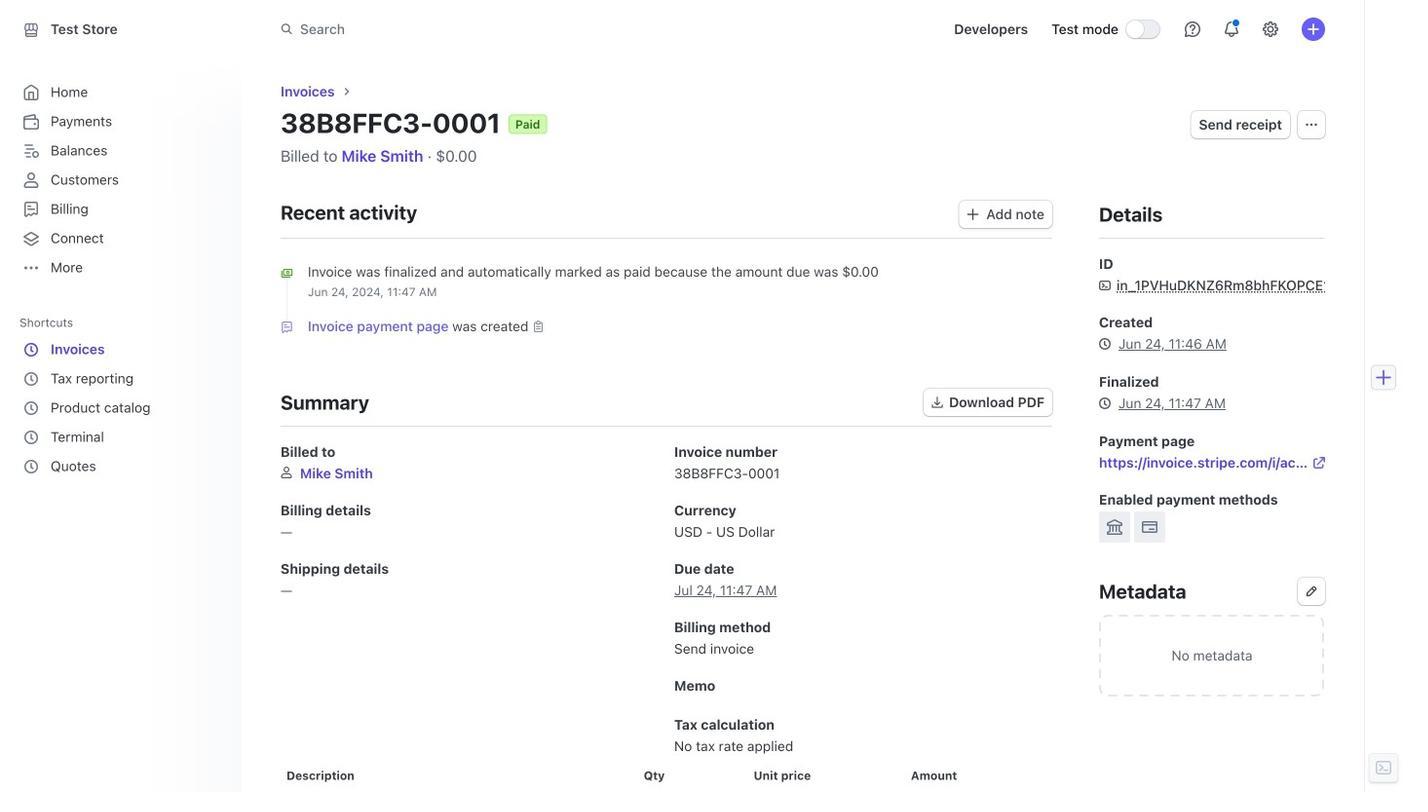Task type: vqa. For each thing, say whether or not it's contained in the screenshot.
Recent element
no



Task type: locate. For each thing, give the bounding box(es) containing it.
2 shortcuts element from the top
[[19, 335, 222, 482]]

settings image
[[1264, 21, 1279, 37]]

None search field
[[269, 11, 819, 47]]

notifications image
[[1225, 21, 1240, 37]]

Test mode checkbox
[[1127, 21, 1160, 38]]

shortcuts element
[[19, 309, 226, 482], [19, 335, 222, 482]]

svg image
[[968, 209, 979, 220]]



Task type: describe. For each thing, give the bounding box(es) containing it.
1 shortcuts element from the top
[[19, 309, 226, 482]]

help image
[[1186, 21, 1201, 37]]

Search text field
[[269, 11, 819, 47]]

core navigation links element
[[19, 78, 222, 283]]

manage shortcuts image
[[207, 317, 218, 329]]



